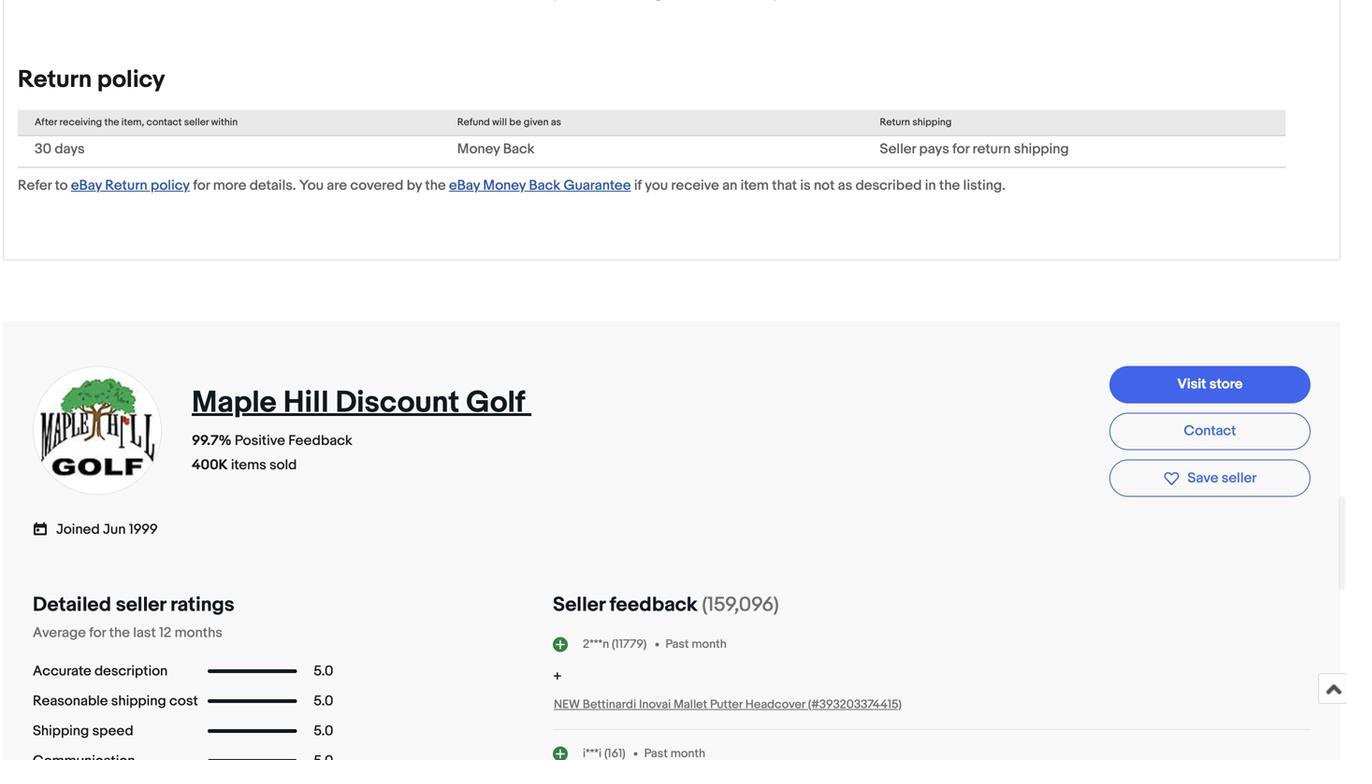 Task type: vqa. For each thing, say whether or not it's contained in the screenshot.
2nd PM
no



Task type: locate. For each thing, give the bounding box(es) containing it.
return up after
[[18, 65, 92, 94]]

past
[[666, 637, 689, 652]]

shipping right return
[[1014, 141, 1069, 158]]

seller left within at the top
[[184, 116, 209, 129]]

seller right save
[[1222, 470, 1257, 487]]

1 vertical spatial shipping
[[1014, 141, 1069, 158]]

maple hill discount golf
[[192, 385, 525, 422]]

mallet
[[674, 698, 708, 713]]

putter
[[710, 698, 743, 713]]

0 horizontal spatial return
[[18, 65, 92, 94]]

money down the money back
[[483, 177, 526, 194]]

golf
[[466, 385, 525, 422]]

99.7%
[[192, 433, 232, 450]]

refund
[[457, 116, 490, 129]]

jun
[[103, 522, 126, 539]]

ratings
[[170, 593, 234, 618]]

seller up 2***n
[[553, 593, 605, 618]]

+
[[553, 669, 562, 686]]

(159,096)
[[702, 593, 779, 618]]

back
[[503, 141, 535, 158], [529, 177, 561, 194]]

past month
[[666, 637, 727, 652]]

for right pays
[[953, 141, 970, 158]]

seller
[[184, 116, 209, 129], [1222, 470, 1257, 487], [116, 593, 166, 618]]

as right given
[[551, 116, 561, 129]]

2 horizontal spatial for
[[953, 141, 970, 158]]

the right in
[[939, 177, 960, 194]]

return up described
[[880, 116, 910, 129]]

0 vertical spatial shipping
[[913, 116, 952, 129]]

visit store
[[1178, 376, 1243, 393]]

that
[[772, 177, 797, 194]]

1 horizontal spatial return
[[105, 177, 147, 194]]

policy up the item,
[[97, 65, 165, 94]]

the left the item,
[[104, 116, 119, 129]]

seller
[[880, 141, 916, 158], [553, 593, 605, 618]]

ebay down the money back
[[449, 177, 480, 194]]

back left guarantee
[[529, 177, 561, 194]]

ebay return policy link
[[71, 177, 190, 194]]

1 vertical spatial return
[[880, 116, 910, 129]]

detailed seller ratings
[[33, 593, 234, 618]]

seller down return shipping
[[880, 141, 916, 158]]

contact link
[[1110, 413, 1311, 450]]

money down refund
[[457, 141, 500, 158]]

as
[[551, 116, 561, 129], [838, 177, 853, 194]]

ebay money back guarantee link
[[449, 177, 631, 194]]

1 horizontal spatial seller
[[880, 141, 916, 158]]

text__icon wrapper image
[[33, 520, 56, 537]]

is
[[800, 177, 811, 194]]

2 horizontal spatial shipping
[[1014, 141, 1069, 158]]

seller for seller feedback (159,096)
[[553, 593, 605, 618]]

as right 'not'
[[838, 177, 853, 194]]

0 horizontal spatial ebay
[[71, 177, 102, 194]]

1 horizontal spatial seller
[[184, 116, 209, 129]]

new bettinardi inovai mallet putter headcover (#393203374415)
[[554, 698, 902, 713]]

detailed
[[33, 593, 111, 618]]

headcover
[[745, 698, 806, 713]]

refer to ebay return policy for more details. you are covered by the ebay money back guarantee if you receive an item that is not as described in the listing.
[[18, 177, 1006, 194]]

positive
[[235, 433, 285, 450]]

1 horizontal spatial ebay
[[449, 177, 480, 194]]

by
[[407, 177, 422, 194]]

maple hill discount golf image
[[32, 365, 163, 496]]

1 vertical spatial as
[[838, 177, 853, 194]]

2 vertical spatial 5.0
[[314, 723, 333, 740]]

0 vertical spatial back
[[503, 141, 535, 158]]

1 vertical spatial back
[[529, 177, 561, 194]]

back down be
[[503, 141, 535, 158]]

for left more in the left of the page
[[193, 177, 210, 194]]

0 vertical spatial for
[[953, 141, 970, 158]]

0 vertical spatial seller
[[184, 116, 209, 129]]

1 vertical spatial seller
[[1222, 470, 1257, 487]]

seller for detailed seller ratings
[[116, 593, 166, 618]]

after receiving the item, contact seller within
[[35, 116, 238, 129]]

0 vertical spatial return
[[18, 65, 92, 94]]

5.0
[[314, 663, 333, 680], [314, 693, 333, 710], [314, 723, 333, 740]]

2 5.0 from the top
[[314, 693, 333, 710]]

5.0 for shipping speed
[[314, 723, 333, 740]]

item,
[[121, 116, 144, 129]]

return
[[18, 65, 92, 94], [880, 116, 910, 129], [105, 177, 147, 194]]

details.
[[250, 177, 296, 194]]

cost
[[169, 693, 198, 710]]

save
[[1188, 470, 1219, 487]]

1 vertical spatial 5.0
[[314, 693, 333, 710]]

visit
[[1178, 376, 1207, 393]]

0 horizontal spatial for
[[89, 625, 106, 642]]

an
[[722, 177, 738, 194]]

contact
[[1184, 423, 1236, 440]]

seller for seller pays for return shipping
[[880, 141, 916, 158]]

seller inside button
[[1222, 470, 1257, 487]]

policy left more in the left of the page
[[151, 177, 190, 194]]

discount
[[336, 385, 460, 422]]

shipping up pays
[[913, 116, 952, 129]]

average
[[33, 625, 86, 642]]

0 horizontal spatial seller
[[116, 593, 166, 618]]

covered
[[350, 177, 404, 194]]

for down detailed
[[89, 625, 106, 642]]

2 vertical spatial for
[[89, 625, 106, 642]]

12
[[159, 625, 172, 642]]

save seller
[[1188, 470, 1257, 487]]

ebay right to
[[71, 177, 102, 194]]

(11779)
[[612, 637, 647, 652]]

money
[[457, 141, 500, 158], [483, 177, 526, 194]]

after
[[35, 116, 57, 129]]

feedback
[[610, 593, 698, 618]]

2 vertical spatial seller
[[116, 593, 166, 618]]

days
[[55, 141, 85, 158]]

0 vertical spatial seller
[[880, 141, 916, 158]]

5.0 for accurate description
[[314, 663, 333, 680]]

bettinardi
[[583, 698, 636, 713]]

return down the item,
[[105, 177, 147, 194]]

0 horizontal spatial as
[[551, 116, 561, 129]]

3 5.0 from the top
[[314, 723, 333, 740]]

for
[[953, 141, 970, 158], [193, 177, 210, 194], [89, 625, 106, 642]]

1999
[[129, 522, 158, 539]]

2 vertical spatial shipping
[[111, 693, 166, 710]]

seller feedback (159,096)
[[553, 593, 779, 618]]

shipping for reasonable shipping cost
[[111, 693, 166, 710]]

shipping down description at the left bottom
[[111, 693, 166, 710]]

1 5.0 from the top
[[314, 663, 333, 680]]

2 horizontal spatial return
[[880, 116, 910, 129]]

to
[[55, 177, 68, 194]]

return for return policy
[[18, 65, 92, 94]]

receiving
[[59, 116, 102, 129]]

policy
[[97, 65, 165, 94], [151, 177, 190, 194]]

2 vertical spatial return
[[105, 177, 147, 194]]

seller pays for return shipping
[[880, 141, 1069, 158]]

more
[[213, 177, 246, 194]]

1 vertical spatial seller
[[553, 593, 605, 618]]

0 horizontal spatial shipping
[[111, 693, 166, 710]]

be
[[509, 116, 521, 129]]

ebay
[[71, 177, 102, 194], [449, 177, 480, 194]]

seller up last
[[116, 593, 166, 618]]

feedback
[[288, 433, 352, 450]]

99.7% positive feedback 400k items sold
[[192, 433, 352, 474]]

0 vertical spatial 5.0
[[314, 663, 333, 680]]

1 vertical spatial for
[[193, 177, 210, 194]]

1 horizontal spatial shipping
[[913, 116, 952, 129]]

guarantee
[[564, 177, 631, 194]]

2 horizontal spatial seller
[[1222, 470, 1257, 487]]

1 vertical spatial policy
[[151, 177, 190, 194]]

0 vertical spatial policy
[[97, 65, 165, 94]]

2***n (11779)
[[583, 637, 647, 652]]

0 horizontal spatial seller
[[553, 593, 605, 618]]



Task type: describe. For each thing, give the bounding box(es) containing it.
0 vertical spatial as
[[551, 116, 561, 129]]

maple
[[192, 385, 277, 422]]

money back
[[457, 141, 535, 158]]

new bettinardi inovai mallet putter headcover (#393203374415) link
[[554, 698, 902, 713]]

months
[[175, 625, 223, 642]]

30 days
[[35, 141, 85, 158]]

return for return shipping
[[880, 116, 910, 129]]

you
[[645, 177, 668, 194]]

in
[[925, 177, 936, 194]]

given
[[524, 116, 549, 129]]

inovai
[[639, 698, 671, 713]]

average for the last 12 months
[[33, 625, 223, 642]]

refer
[[18, 177, 52, 194]]

sold
[[270, 457, 297, 474]]

pays
[[919, 141, 950, 158]]

are
[[327, 177, 347, 194]]

items
[[231, 457, 266, 474]]

speed
[[92, 723, 133, 740]]

receive
[[671, 177, 719, 194]]

listing.
[[963, 177, 1006, 194]]

accurate
[[33, 663, 91, 680]]

month
[[692, 637, 727, 652]]

not
[[814, 177, 835, 194]]

(#393203374415)
[[808, 698, 902, 713]]

400k
[[192, 457, 228, 474]]

2***n
[[583, 637, 609, 652]]

1 vertical spatial money
[[483, 177, 526, 194]]

the right by
[[425, 177, 446, 194]]

shipping speed
[[33, 723, 133, 740]]

1 horizontal spatial as
[[838, 177, 853, 194]]

return
[[973, 141, 1011, 158]]

joined jun 1999
[[56, 522, 158, 539]]

will
[[492, 116, 507, 129]]

1 ebay from the left
[[71, 177, 102, 194]]

new
[[554, 698, 580, 713]]

joined
[[56, 522, 100, 539]]

item
[[741, 177, 769, 194]]

1 horizontal spatial for
[[193, 177, 210, 194]]

the left last
[[109, 625, 130, 642]]

last
[[133, 625, 156, 642]]

return policy
[[18, 65, 165, 94]]

2 ebay from the left
[[449, 177, 480, 194]]

contact
[[146, 116, 182, 129]]

reasonable
[[33, 693, 108, 710]]

shipping
[[33, 723, 89, 740]]

accurate description
[[33, 663, 168, 680]]

store
[[1210, 376, 1243, 393]]

save seller button
[[1110, 460, 1311, 497]]

0 vertical spatial money
[[457, 141, 500, 158]]

shipping for return shipping
[[913, 116, 952, 129]]

reasonable shipping cost
[[33, 693, 198, 710]]

within
[[211, 116, 238, 129]]

hill
[[283, 385, 329, 422]]

visit store link
[[1110, 366, 1311, 404]]

you
[[299, 177, 324, 194]]

refund will be given as
[[457, 116, 561, 129]]

if
[[634, 177, 642, 194]]

description
[[94, 663, 168, 680]]

described
[[856, 177, 922, 194]]

seller for save seller
[[1222, 470, 1257, 487]]

maple hill discount golf link
[[192, 385, 532, 422]]

return shipping
[[880, 116, 952, 129]]

30
[[35, 141, 51, 158]]

5.0 for reasonable shipping cost
[[314, 693, 333, 710]]



